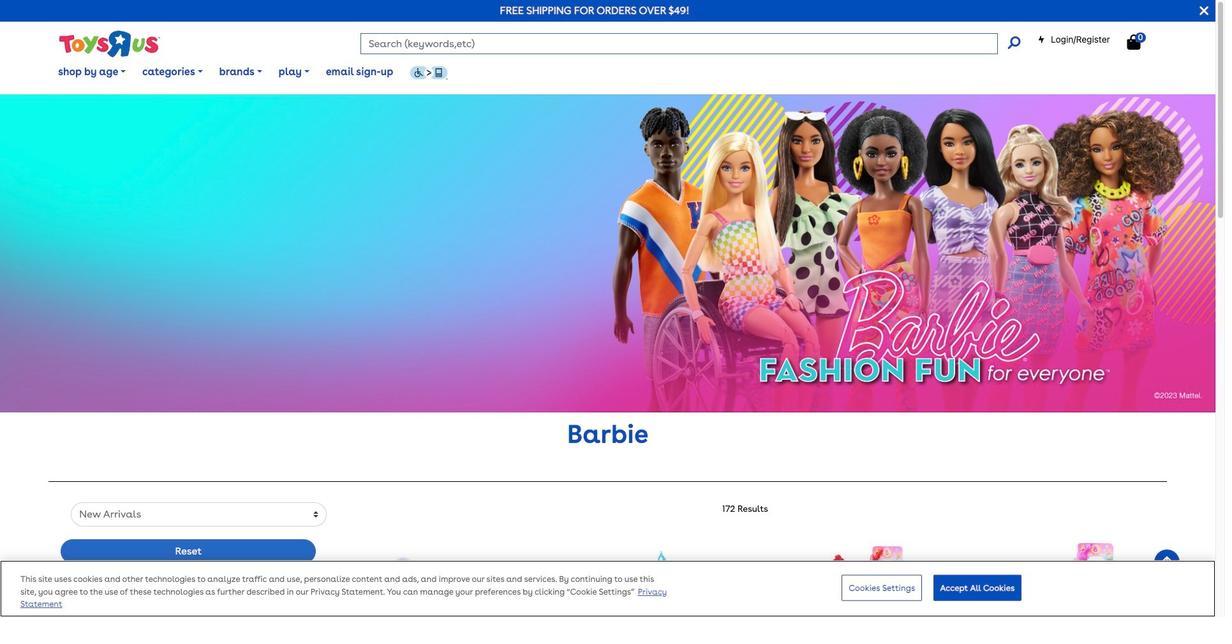 Task type: describe. For each thing, give the bounding box(es) containing it.
this icon serves as a link to download the essential accessibility assistive technology app for individuals with physical disabilities. it is featured as part of our commitment to diversity and inclusion. image
[[410, 66, 448, 80]]

toys r us image
[[58, 30, 160, 58]]

barbie cutie reveal cozy cute tees series doll - purple poodle image
[[381, 538, 486, 618]]

barbie pop reveal fruit series strawberry lemonade doll, 8 surprises include pet, slime, scent & color change image
[[1010, 538, 1115, 618]]



Task type: vqa. For each thing, say whether or not it's contained in the screenshot.
toys r us Image
yes



Task type: locate. For each thing, give the bounding box(es) containing it.
None search field
[[360, 33, 1021, 54]]

close button image
[[1200, 4, 1209, 18]]

barbie color reveal doll with 6 surprises, rainbow galaxy series-style may vary image
[[591, 538, 695, 618]]

category element
[[72, 583, 305, 598]]

main content
[[0, 94, 1216, 618]]

Enter Keyword or Item No. search field
[[360, 33, 998, 54]]

barbie pop reveal fruit series watermelon crush doll, 8 surprises include pet, slime, scent & color change image
[[800, 538, 905, 618]]

menu bar
[[50, 50, 1216, 94]]

shopping bag image
[[1128, 34, 1141, 50]]



